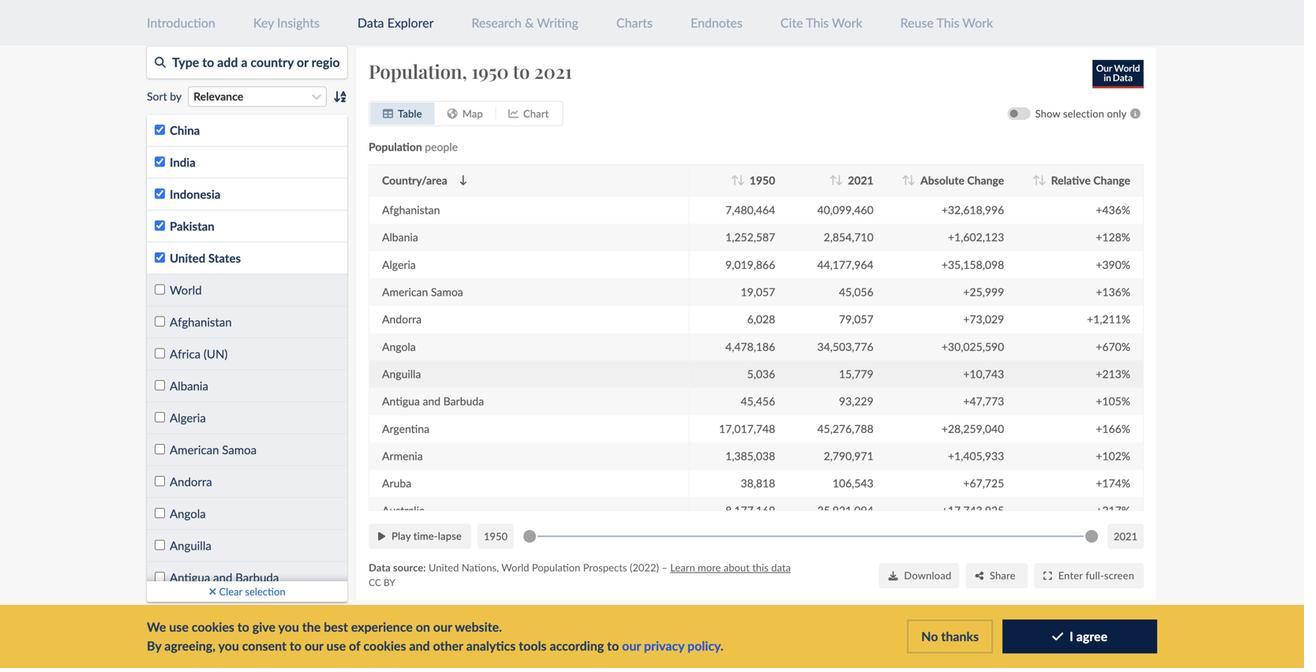Task type: describe. For each thing, give the bounding box(es) containing it.
1 horizontal spatial albania
[[382, 231, 418, 244]]

0 vertical spatial afghanistan
[[382, 203, 440, 217]]

1 vertical spatial world
[[170, 283, 202, 297]]

on
[[416, 620, 430, 635]]

1 horizontal spatial cookies
[[363, 639, 406, 654]]

insights
[[277, 15, 320, 30]]

map
[[462, 107, 483, 120]]

population,
[[369, 58, 467, 84]]

of
[[349, 639, 360, 654]]

0 horizontal spatial 2021
[[534, 58, 572, 84]]

to up chart link
[[513, 58, 530, 84]]

1 vertical spatial american samoa
[[170, 443, 257, 457]]

africa (un)
[[170, 347, 228, 361]]

+128%
[[1096, 231, 1130, 244]]

cc
[[369, 577, 381, 588]]

+17,743,925
[[942, 504, 1004, 518]]

aruba
[[382, 477, 411, 490]]

only
[[1107, 107, 1127, 120]]

+35,158,098
[[942, 258, 1004, 271]]

work for cite this work
[[832, 15, 862, 30]]

4,478,186
[[725, 340, 775, 353]]

sort by
[[147, 90, 182, 103]]

by
[[147, 639, 161, 654]]

analytics
[[466, 639, 516, 654]]

chart
[[523, 107, 549, 120]]

0 horizontal spatial afghanistan
[[170, 315, 232, 329]]

arrow up long image for 1950
[[731, 175, 739, 186]]

by
[[384, 577, 395, 588]]

download image
[[888, 571, 898, 581]]

i
[[1070, 629, 1073, 644]]

2 horizontal spatial our
[[622, 639, 641, 654]]

clear
[[219, 586, 242, 598]]

share nodes image
[[975, 571, 983, 581]]

expand image
[[1044, 571, 1052, 581]]

china
[[170, 123, 200, 137]]

population, 1950 to 2021
[[369, 58, 572, 84]]

play image
[[378, 532, 385, 541]]

introduction
[[147, 15, 215, 30]]

charts
[[616, 15, 653, 30]]

play time-lapse button
[[369, 524, 471, 549]]

nations,
[[462, 562, 499, 574]]

map link
[[435, 103, 496, 125]]

share button
[[966, 564, 1028, 589]]

79,057
[[839, 313, 874, 326]]

1 horizontal spatial american
[[382, 285, 428, 299]]

world inside data source: united nations, world population prospects (2022) – learn more about this data cc by
[[501, 562, 529, 574]]

this for reuse
[[937, 15, 959, 30]]

1 horizontal spatial use
[[326, 639, 346, 654]]

lapse
[[438, 530, 462, 543]]

writing
[[537, 15, 578, 30]]

1 horizontal spatial anguilla
[[382, 367, 421, 381]]

armenia
[[382, 449, 423, 463]]

+1,211%
[[1087, 313, 1130, 326]]

indonesia
[[170, 187, 221, 201]]

best
[[324, 620, 348, 635]]

+102%
[[1096, 449, 1130, 463]]

1 horizontal spatial american samoa
[[382, 285, 463, 299]]

introduction link
[[147, 15, 215, 30]]

arrow up long image
[[829, 175, 837, 186]]

key
[[253, 15, 274, 30]]

1 vertical spatial 2021
[[848, 174, 874, 187]]

experience
[[351, 620, 413, 635]]

show selection only
[[1035, 107, 1127, 120]]

population, 1950 to 2021 link
[[369, 58, 572, 84]]

privacy
[[644, 639, 684, 654]]

pakistan
[[170, 219, 215, 233]]

data explorer
[[358, 15, 434, 30]]

0 horizontal spatial antigua
[[170, 571, 210, 585]]

we use cookies to give you the best experience on our website. by agreeing, you consent to our use of cookies and other analytics tools according to our privacy policy .
[[147, 620, 724, 654]]

clear selection
[[216, 586, 285, 598]]

5,036
[[747, 367, 775, 381]]

absolute change
[[920, 174, 1004, 187]]

1 horizontal spatial algeria
[[382, 258, 416, 271]]

chart line image
[[508, 109, 519, 119]]

research
[[472, 15, 522, 30]]

cite
[[780, 15, 803, 30]]

this
[[752, 562, 769, 574]]

0 horizontal spatial american
[[170, 443, 219, 457]]

table image
[[383, 109, 393, 119]]

download
[[904, 569, 951, 582]]

screen
[[1104, 569, 1134, 582]]

+136%
[[1096, 285, 1130, 299]]

policy
[[688, 639, 721, 654]]

1 vertical spatial albania
[[170, 379, 208, 393]]

+213%
[[1096, 367, 1130, 381]]

45,456
[[741, 395, 775, 408]]

change for absolute change
[[967, 174, 1004, 187]]

research & writing link
[[472, 15, 578, 30]]

0 vertical spatial barbuda
[[443, 395, 484, 408]]

no thanks button
[[907, 620, 993, 654]]

+217%
[[1096, 504, 1130, 518]]

0 vertical spatial 1950
[[471, 58, 509, 84]]

arrow down long image for absolute change
[[908, 175, 916, 186]]

nations
[[289, 4, 321, 15]]

0 vertical spatial antigua and barbuda
[[382, 395, 484, 408]]

45,276,788
[[817, 422, 874, 435]]

+25,999
[[963, 285, 1004, 299]]

+166%
[[1096, 422, 1130, 435]]

other
[[433, 639, 463, 654]]

website.
[[455, 620, 502, 635]]

0 horizontal spatial andorra
[[170, 475, 212, 489]]

1 vertical spatial 1950
[[750, 174, 775, 187]]

download button
[[879, 564, 959, 589]]

absolute
[[920, 174, 965, 187]]

1 vertical spatial and
[[213, 571, 232, 585]]

india
[[170, 155, 196, 169]]

we
[[147, 620, 166, 635]]

relative change
[[1051, 174, 1130, 187]]

data inside data source: united nations, world population prospects (2022) – learn more about this data cc by
[[771, 562, 791, 574]]

45,056
[[839, 285, 874, 299]]

1 horizontal spatial angola
[[382, 340, 416, 353]]

from
[[220, 4, 240, 15]]

reuse this work
[[900, 15, 993, 30]]

reuse
[[900, 15, 934, 30]]

2 vertical spatial 1950
[[484, 530, 508, 543]]

0 vertical spatial samoa
[[431, 285, 463, 299]]

thanks
[[941, 629, 979, 644]]

17,017,748
[[719, 422, 775, 435]]

key insights
[[253, 15, 320, 30]]

country/area
[[382, 174, 447, 187]]

to right "consent"
[[290, 639, 302, 654]]

&
[[525, 15, 534, 30]]

1 vertical spatial angola
[[170, 507, 206, 521]]



Task type: locate. For each thing, give the bounding box(es) containing it.
population
[[181, 14, 226, 25], [369, 140, 422, 153], [532, 562, 580, 574]]

1 vertical spatial antigua and barbuda
[[170, 571, 279, 585]]

and inside we use cookies to give you the best experience on our website. by agreeing, you consent to our use of cookies and other analytics tools according to our privacy policy .
[[409, 639, 430, 654]]

arrow down a z image
[[333, 90, 347, 103]]

states
[[208, 251, 241, 265]]

work
[[832, 15, 862, 30], [963, 15, 993, 30]]

1 arrow up long image from the left
[[731, 175, 739, 186]]

0 vertical spatial united
[[258, 4, 287, 15]]

1 horizontal spatial change
[[1093, 174, 1130, 187]]

population inside visualizing data from the united nations world population prospects.
[[181, 14, 226, 25]]

0 vertical spatial albania
[[382, 231, 418, 244]]

.
[[721, 639, 724, 654]]

our privacy policy link
[[622, 639, 721, 654]]

1 horizontal spatial our
[[433, 620, 452, 635]]

0 vertical spatial you
[[278, 620, 299, 635]]

+73,029
[[963, 313, 1004, 326]]

united inside data source: united nations, world population prospects (2022) – learn more about this data cc by
[[429, 562, 459, 574]]

united down lapse
[[429, 562, 459, 574]]

1 horizontal spatial data
[[771, 562, 791, 574]]

25,921,094
[[817, 504, 874, 518]]

no thanks
[[921, 629, 979, 644]]

0 vertical spatial population
[[181, 14, 226, 25]]

2 vertical spatial 2021
[[1114, 530, 1138, 543]]

to left give
[[237, 620, 249, 635]]

selection for show
[[1063, 107, 1104, 120]]

0 horizontal spatial data
[[200, 4, 218, 15]]

cookies down experience
[[363, 639, 406, 654]]

0 vertical spatial cookies
[[192, 620, 234, 635]]

our right on
[[433, 620, 452, 635]]

1950 up 'nations,'
[[484, 530, 508, 543]]

1 horizontal spatial the
[[302, 620, 321, 635]]

change up +32,618,996
[[967, 174, 1004, 187]]

population people
[[369, 140, 458, 153]]

and up argentina
[[423, 395, 441, 408]]

1 vertical spatial you
[[218, 639, 239, 654]]

1 vertical spatial afghanistan
[[170, 315, 232, 329]]

arrow down long image right country/area
[[459, 175, 467, 186]]

+105%
[[1096, 395, 1130, 408]]

1 vertical spatial antigua
[[170, 571, 210, 585]]

the inside we use cookies to give you the best experience on our website. by agreeing, you consent to our use of cookies and other analytics tools according to our privacy policy .
[[302, 620, 321, 635]]

prospects
[[583, 562, 627, 574]]

key insights link
[[253, 15, 320, 30]]

0 horizontal spatial anguilla
[[170, 539, 211, 553]]

0 horizontal spatial cookies
[[192, 620, 234, 635]]

1 vertical spatial algeria
[[170, 411, 206, 425]]

endnotes
[[691, 15, 743, 30]]

endnotes link
[[691, 15, 743, 30]]

2021 up chart
[[534, 58, 572, 84]]

circle info image
[[1127, 109, 1144, 119]]

world up magnifying glass icon
[[153, 14, 179, 25]]

arrow up long image left "absolute"
[[902, 175, 910, 186]]

9,019,866
[[725, 258, 775, 271]]

1 horizontal spatial samoa
[[431, 285, 463, 299]]

people
[[425, 140, 458, 153]]

0 horizontal spatial you
[[218, 639, 239, 654]]

this right reuse
[[937, 15, 959, 30]]

agree
[[1076, 629, 1108, 644]]

give
[[252, 620, 276, 635]]

relevance
[[193, 90, 243, 103]]

+32,618,996
[[942, 203, 1004, 217]]

data for data explorer
[[358, 15, 384, 30]]

1 horizontal spatial you
[[278, 620, 299, 635]]

our left privacy
[[622, 639, 641, 654]]

anguilla up xmark image
[[170, 539, 211, 553]]

cite this work
[[780, 15, 862, 30]]

to right according
[[607, 639, 619, 654]]

earth americas image
[[447, 109, 458, 119]]

our
[[433, 620, 452, 635], [305, 639, 323, 654], [622, 639, 641, 654]]

learn more about this data link
[[670, 562, 791, 574]]

0 vertical spatial the
[[242, 4, 256, 15]]

0 horizontal spatial american samoa
[[170, 443, 257, 457]]

arrow down long image left relative
[[1039, 175, 1046, 186]]

2 vertical spatial world
[[501, 562, 529, 574]]

prospects.
[[228, 14, 271, 25]]

1950
[[471, 58, 509, 84], [750, 174, 775, 187], [484, 530, 508, 543]]

selection right clear
[[245, 586, 285, 598]]

the left best
[[302, 620, 321, 635]]

afghanistan up africa (un)
[[170, 315, 232, 329]]

albania down country/area
[[382, 231, 418, 244]]

1 horizontal spatial selection
[[1063, 107, 1104, 120]]

united down the pakistan
[[170, 251, 205, 265]]

1 horizontal spatial this
[[937, 15, 959, 30]]

data left from
[[200, 4, 218, 15]]

0 vertical spatial anguilla
[[382, 367, 421, 381]]

+47,773
[[963, 395, 1004, 408]]

data inside data source: united nations, world population prospects (2022) – learn more about this data cc by
[[369, 562, 391, 574]]

2 vertical spatial united
[[429, 562, 459, 574]]

world inside visualizing data from the united nations world population prospects.
[[153, 14, 179, 25]]

share
[[990, 569, 1016, 582]]

angola
[[382, 340, 416, 353], [170, 507, 206, 521]]

+30,025,590
[[942, 340, 1004, 353]]

american
[[382, 285, 428, 299], [170, 443, 219, 457]]

arrow down long image for 1950
[[737, 175, 745, 186]]

and up clear
[[213, 571, 232, 585]]

our left of
[[305, 639, 323, 654]]

data source: united nations, world population prospects (2022) – learn more about this data cc by
[[369, 562, 791, 588]]

arrow up long image up 7,480,464
[[731, 175, 739, 186]]

selection left only
[[1063, 107, 1104, 120]]

0 horizontal spatial antigua and barbuda
[[170, 571, 279, 585]]

0 vertical spatial selection
[[1063, 107, 1104, 120]]

+1,602,123
[[948, 231, 1004, 244]]

8,177,169
[[725, 504, 775, 518]]

australia
[[382, 504, 425, 518]]

check image
[[1052, 631, 1063, 643]]

sort
[[147, 90, 167, 103]]

about
[[724, 562, 750, 574]]

4 arrow down long image from the left
[[1039, 175, 1046, 186]]

visualizing data from the united nations world population prospects.
[[153, 4, 321, 25]]

1 horizontal spatial andorra
[[382, 313, 422, 326]]

1 vertical spatial selection
[[245, 586, 285, 598]]

1 vertical spatial andorra
[[170, 475, 212, 489]]

1 vertical spatial samoa
[[222, 443, 257, 457]]

you left "consent"
[[218, 639, 239, 654]]

change up +436%
[[1093, 174, 1130, 187]]

arrow down long image
[[459, 175, 467, 186], [737, 175, 745, 186], [908, 175, 916, 186], [1039, 175, 1046, 186]]

show
[[1035, 107, 1060, 120]]

arrow down long image up 7,480,464
[[737, 175, 745, 186]]

(2022)
[[630, 562, 659, 574]]

0 horizontal spatial this
[[806, 15, 829, 30]]

the
[[242, 4, 256, 15], [302, 620, 321, 635]]

1 horizontal spatial antigua
[[382, 395, 420, 408]]

world right 'nations,'
[[501, 562, 529, 574]]

+174%
[[1096, 477, 1130, 490]]

selection for clear
[[245, 586, 285, 598]]

0 horizontal spatial angola
[[170, 507, 206, 521]]

the right from
[[242, 4, 256, 15]]

3 arrow up long image from the left
[[1033, 175, 1040, 186]]

arrow up long image for absolute change
[[902, 175, 910, 186]]

visualizing
[[153, 4, 197, 15]]

xmark image
[[209, 587, 216, 597]]

world down the united states
[[170, 283, 202, 297]]

data for data source: united nations, world population prospects (2022) – learn more about this data cc by
[[369, 562, 391, 574]]

0 horizontal spatial our
[[305, 639, 323, 654]]

and
[[423, 395, 441, 408], [213, 571, 232, 585], [409, 639, 430, 654]]

samoa
[[431, 285, 463, 299], [222, 443, 257, 457]]

anguilla up argentina
[[382, 367, 421, 381]]

1950 up 7,480,464
[[750, 174, 775, 187]]

1 work from the left
[[832, 15, 862, 30]]

0 horizontal spatial barbuda
[[235, 571, 279, 585]]

0 horizontal spatial albania
[[170, 379, 208, 393]]

anguilla
[[382, 367, 421, 381], [170, 539, 211, 553]]

2 this from the left
[[937, 15, 959, 30]]

+436%
[[1096, 203, 1130, 217]]

use left of
[[326, 639, 346, 654]]

2 horizontal spatial population
[[532, 562, 580, 574]]

2 vertical spatial population
[[532, 562, 580, 574]]

work right cite
[[832, 15, 862, 30]]

arrow up long image
[[731, 175, 739, 186], [902, 175, 910, 186], [1033, 175, 1040, 186]]

algeria
[[382, 258, 416, 271], [170, 411, 206, 425]]

arrow down long image
[[836, 175, 843, 186]]

2 horizontal spatial 2021
[[1114, 530, 1138, 543]]

afghanistan
[[382, 203, 440, 217], [170, 315, 232, 329]]

afghanistan down country/area
[[382, 203, 440, 217]]

15,779
[[839, 367, 874, 381]]

0 vertical spatial data
[[200, 4, 218, 15]]

1950 up the map
[[471, 58, 509, 84]]

selection
[[1063, 107, 1104, 120], [245, 586, 285, 598]]

cookies up the agreeing,
[[192, 620, 234, 635]]

arrow up long image left relative
[[1033, 175, 1040, 186]]

0 vertical spatial data
[[358, 15, 384, 30]]

united up key
[[258, 4, 287, 15]]

play time-lapse
[[392, 530, 462, 543]]

2 change from the left
[[1093, 174, 1130, 187]]

data left explorer
[[358, 15, 384, 30]]

2021
[[534, 58, 572, 84], [848, 174, 874, 187], [1114, 530, 1138, 543]]

0 horizontal spatial change
[[967, 174, 1004, 187]]

you right give
[[278, 620, 299, 635]]

antigua and barbuda up clear
[[170, 571, 279, 585]]

data inside visualizing data from the united nations world population prospects.
[[200, 4, 218, 15]]

0 vertical spatial algeria
[[382, 258, 416, 271]]

united states
[[170, 251, 241, 265]]

magnifying glass image
[[155, 57, 166, 68]]

2 horizontal spatial united
[[429, 562, 459, 574]]

population inside data source: united nations, world population prospects (2022) – learn more about this data cc by
[[532, 562, 580, 574]]

2021 right arrow down long icon
[[848, 174, 874, 187]]

arrow down long image left "absolute"
[[908, 175, 916, 186]]

None radio
[[957, 19, 967, 29]]

0 horizontal spatial united
[[170, 251, 205, 265]]

0 vertical spatial world
[[153, 14, 179, 25]]

this right cite
[[806, 15, 829, 30]]

arrow up long image for relative change
[[1033, 175, 1040, 186]]

high
[[974, 19, 995, 32]]

use
[[169, 620, 189, 635], [326, 639, 346, 654]]

0 vertical spatial angola
[[382, 340, 416, 353]]

1 horizontal spatial barbuda
[[443, 395, 484, 408]]

argentina
[[382, 422, 430, 435]]

tools
[[519, 639, 547, 654]]

data right this
[[771, 562, 791, 574]]

work for reuse this work
[[963, 15, 993, 30]]

40,099,460
[[817, 203, 874, 217]]

0 horizontal spatial use
[[169, 620, 189, 635]]

0 vertical spatial and
[[423, 395, 441, 408]]

0 horizontal spatial samoa
[[222, 443, 257, 457]]

1 vertical spatial anguilla
[[170, 539, 211, 553]]

0 vertical spatial american
[[382, 285, 428, 299]]

arrow down long image for relative change
[[1039, 175, 1046, 186]]

0 vertical spatial 2021
[[534, 58, 572, 84]]

1 horizontal spatial 2021
[[848, 174, 874, 187]]

data
[[358, 15, 384, 30], [369, 562, 391, 574]]

2021 down +217%
[[1114, 530, 1138, 543]]

1 vertical spatial united
[[170, 251, 205, 265]]

albania down africa
[[170, 379, 208, 393]]

data up cc by link
[[369, 562, 391, 574]]

2 arrow up long image from the left
[[902, 175, 910, 186]]

2 work from the left
[[963, 15, 993, 30]]

3 arrow down long image from the left
[[908, 175, 916, 186]]

use up the agreeing,
[[169, 620, 189, 635]]

and down on
[[409, 639, 430, 654]]

this for cite
[[806, 15, 829, 30]]

1 horizontal spatial population
[[369, 140, 422, 153]]

table
[[398, 107, 422, 120]]

antigua up xmark image
[[170, 571, 210, 585]]

change for relative change
[[1093, 174, 1130, 187]]

enter
[[1058, 569, 1083, 582]]

research & writing
[[472, 15, 578, 30]]

1 this from the left
[[806, 15, 829, 30]]

+390%
[[1096, 258, 1130, 271]]

cite this work link
[[780, 15, 862, 30]]

table link
[[370, 103, 435, 125]]

Type to add a country or region... text field
[[147, 47, 347, 78]]

work right reuse
[[963, 15, 993, 30]]

0 horizontal spatial the
[[242, 4, 256, 15]]

93,229
[[839, 395, 874, 408]]

1 vertical spatial the
[[302, 620, 321, 635]]

19,057
[[741, 285, 775, 299]]

the inside visualizing data from the united nations world population prospects.
[[242, 4, 256, 15]]

2 horizontal spatial arrow up long image
[[1033, 175, 1040, 186]]

0 vertical spatial antigua
[[382, 395, 420, 408]]

1 horizontal spatial arrow up long image
[[902, 175, 910, 186]]

0 horizontal spatial population
[[181, 14, 226, 25]]

1 vertical spatial american
[[170, 443, 219, 457]]

according
[[550, 639, 604, 654]]

united inside visualizing data from the united nations world population prospects.
[[258, 4, 287, 15]]

cookies
[[192, 620, 234, 635], [363, 639, 406, 654]]

consent
[[242, 639, 287, 654]]

reuse this work link
[[900, 15, 993, 30]]

play
[[392, 530, 411, 543]]

0 vertical spatial use
[[169, 620, 189, 635]]

1 change from the left
[[967, 174, 1004, 187]]

1 vertical spatial data
[[771, 562, 791, 574]]

to
[[513, 58, 530, 84], [237, 620, 249, 635], [290, 639, 302, 654], [607, 639, 619, 654]]

chart link
[[496, 103, 562, 125]]

1 arrow down long image from the left
[[459, 175, 467, 186]]

1 horizontal spatial antigua and barbuda
[[382, 395, 484, 408]]

0 vertical spatial andorra
[[382, 313, 422, 326]]

2 arrow down long image from the left
[[737, 175, 745, 186]]

antigua up argentina
[[382, 395, 420, 408]]

antigua and barbuda up argentina
[[382, 395, 484, 408]]

0 horizontal spatial arrow up long image
[[731, 175, 739, 186]]

1 vertical spatial population
[[369, 140, 422, 153]]

united
[[258, 4, 287, 15], [170, 251, 205, 265], [429, 562, 459, 574]]

0 horizontal spatial work
[[832, 15, 862, 30]]

1 horizontal spatial united
[[258, 4, 287, 15]]



Task type: vqa. For each thing, say whether or not it's contained in the screenshot.
25,921,094
yes



